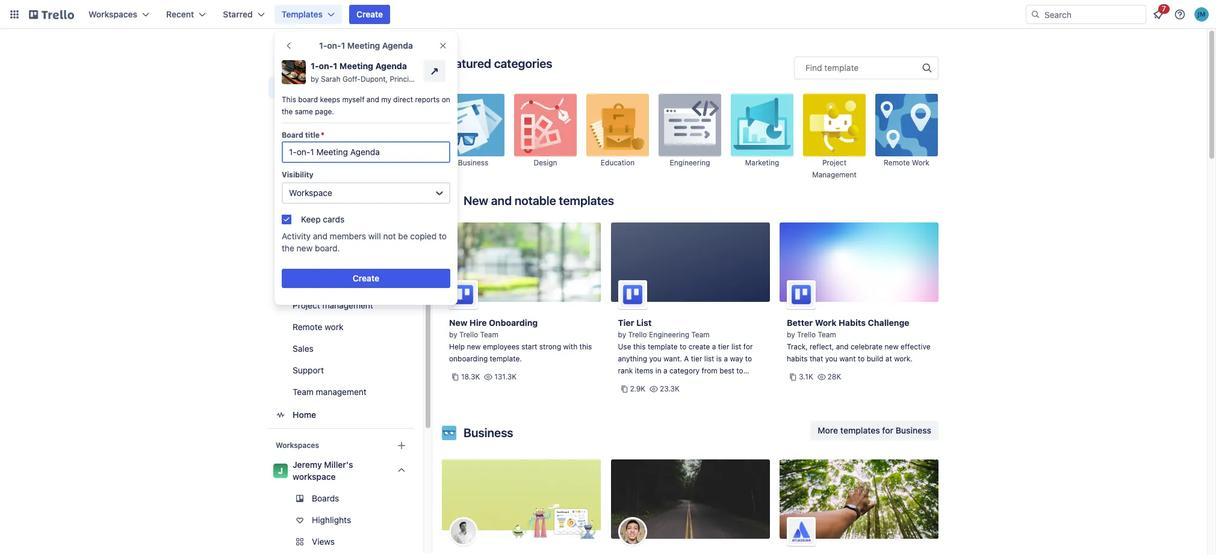 Task type: describe. For each thing, give the bounding box(es) containing it.
trello team image for better
[[787, 281, 816, 310]]

1-on-1 meeting agenda
[[319, 40, 413, 51]]

this board keeps myself and my direct reports on the same page.
[[282, 95, 450, 116]]

title
[[305, 131, 320, 140]]

jeremy miller's workspace
[[293, 460, 353, 482]]

want
[[840, 355, 856, 364]]

design link for left education link
[[269, 123, 414, 142]]

close popover image
[[438, 41, 448, 51]]

0 horizontal spatial best
[[691, 379, 706, 388]]

on
[[442, 95, 450, 104]]

want.
[[664, 355, 682, 364]]

and inside the "this board keeps myself and my direct reports on the same page."
[[367, 95, 379, 104]]

1 vertical spatial templates
[[293, 82, 334, 93]]

1 horizontal spatial list
[[732, 343, 742, 352]]

toni, founder @ crmble image
[[449, 518, 478, 547]]

direct
[[393, 95, 413, 104]]

product management
[[293, 279, 376, 289]]

1 vertical spatial project management link
[[269, 296, 414, 316]]

goat'd
[[618, 391, 644, 400]]

the inside the "this board keeps myself and my direct reports on the same page."
[[282, 107, 293, 116]]

will
[[368, 231, 381, 241]]

board
[[298, 95, 318, 104]]

notable
[[515, 194, 556, 208]]

my
[[381, 95, 391, 104]]

1 vertical spatial engineering
[[293, 170, 339, 181]]

personal link
[[269, 231, 414, 251]]

1 vertical spatial work
[[325, 322, 343, 332]]

challenge
[[868, 318, 910, 328]]

templates inside button
[[841, 426, 880, 436]]

writer
[[421, 75, 442, 84]]

category
[[670, 367, 700, 376]]

pasta
[[646, 391, 665, 400]]

management down 'project management icon'
[[812, 170, 857, 179]]

trello inside new hire onboarding by trello team help new employees start strong with this onboarding template.
[[459, 331, 478, 340]]

principal
[[390, 75, 419, 84]]

search image
[[1031, 10, 1041, 19]]

at
[[886, 355, 892, 364]]

to right way
[[745, 355, 752, 364]]

visibility
[[282, 170, 314, 179]]

3.1k
[[799, 373, 813, 382]]

@
[[444, 75, 451, 84]]

0 horizontal spatial tier
[[691, 355, 702, 364]]

list
[[636, 318, 652, 328]]

templates button
[[274, 5, 342, 24]]

keeps
[[320, 95, 340, 104]]

new inside new hire onboarding by trello team help new employees start strong with this onboarding template.
[[467, 343, 481, 352]]

trello team image for new
[[449, 281, 478, 310]]

sarah
[[321, 75, 341, 84]]

sales
[[293, 344, 314, 354]]

0 vertical spatial project management
[[812, 158, 857, 179]]

this inside new hire onboarding by trello team help new employees start strong with this onboarding template.
[[580, 343, 592, 352]]

recent button
[[159, 5, 213, 24]]

primary element
[[0, 0, 1216, 29]]

board
[[282, 131, 303, 140]]

trello inside the tier list by trello engineering team use this template to create a tier list for anything you want. a tier list is a way to rank items in a category from best to worst. this could be: best nba players, goat'd pasta dishes, and tastiest fast food joints.
[[628, 331, 647, 340]]

home image
[[273, 408, 288, 423]]

0 horizontal spatial a
[[664, 367, 668, 376]]

engineering link for left education link
[[269, 166, 414, 185]]

start
[[522, 343, 537, 352]]

1 vertical spatial remote work link
[[269, 318, 414, 337]]

0 horizontal spatial marketing
[[293, 192, 331, 202]]

project management icon image
[[803, 94, 866, 157]]

worst.
[[618, 379, 639, 388]]

team management
[[293, 387, 367, 397]]

0 horizontal spatial remote
[[293, 322, 322, 332]]

track,
[[787, 343, 808, 352]]

hr
[[293, 214, 304, 224]]

product
[[293, 279, 323, 289]]

is
[[716, 355, 722, 364]]

1 horizontal spatial marketing
[[745, 158, 779, 167]]

productivity link
[[269, 253, 414, 272]]

open information menu image
[[1174, 8, 1186, 20]]

new inside activity and members will not be copied to the new board.
[[297, 243, 313, 254]]

create inside primary element
[[357, 9, 383, 19]]

Find template field
[[794, 57, 939, 79]]

nba
[[708, 379, 723, 388]]

to up players,
[[737, 367, 743, 376]]

back to home image
[[29, 5, 74, 24]]

home
[[293, 410, 316, 420]]

templates link
[[269, 77, 414, 99]]

onboarding
[[449, 355, 488, 364]]

business link for the right education link
[[442, 94, 505, 181]]

and left the notable
[[491, 194, 512, 208]]

on- for 1-on-1 meeting agenda
[[327, 40, 341, 51]]

0 vertical spatial engineering
[[670, 158, 710, 167]]

home link
[[269, 405, 414, 426]]

1 horizontal spatial education
[[601, 158, 635, 167]]

be
[[398, 231, 408, 241]]

by inside the tier list by trello engineering team use this template to create a tier list for anything you want. a tier list is a way to rank items in a category from best to worst. this could be: best nba players, goat'd pasta dishes, and tastiest fast food joints.
[[618, 331, 626, 340]]

education icon image
[[587, 94, 649, 157]]

create button inside primary element
[[349, 5, 390, 24]]

tier
[[618, 318, 634, 328]]

featured categories
[[442, 57, 553, 70]]

with
[[563, 343, 578, 352]]

1 horizontal spatial workspaces
[[276, 441, 319, 450]]

this inside the tier list by trello engineering team use this template to create a tier list for anything you want. a tier list is a way to rank items in a category from best to worst. this could be: best nba players, goat'd pasta dishes, and tastiest fast food joints.
[[641, 379, 655, 388]]

1 horizontal spatial education link
[[587, 94, 649, 181]]

business inside button
[[896, 426, 932, 436]]

sales link
[[269, 340, 414, 359]]

use
[[618, 343, 631, 352]]

dupont,
[[361, 75, 388, 84]]

team inside team management link
[[293, 387, 314, 397]]

management for team management link
[[316, 387, 367, 397]]

keep cards
[[301, 214, 345, 225]]

agenda for 1-on-1 meeting agenda by sarah goff-dupont, principal writer @ atlassian
[[375, 61, 407, 71]]

by inside new hire onboarding by trello team help new employees start strong with this onboarding template.
[[449, 331, 457, 340]]

board title *
[[282, 131, 324, 140]]

rank
[[618, 367, 633, 376]]

0 vertical spatial work
[[912, 158, 930, 167]]

Search field
[[1041, 5, 1146, 23]]

team inside new hire onboarding by trello team help new employees start strong with this onboarding template.
[[480, 331, 499, 340]]

1-on-1 meeting agenda by sarah goff-dupont, principal writer @ atlassian
[[311, 61, 483, 84]]

strong
[[539, 343, 561, 352]]

0 vertical spatial design
[[293, 127, 320, 137]]

0 horizontal spatial project management
[[293, 300, 373, 311]]

template inside the tier list by trello engineering team use this template to create a tier list for anything you want. a tier list is a way to rank items in a category from best to worst. this could be: best nba players, goat'd pasta dishes, and tastiest fast food joints.
[[648, 343, 678, 352]]

forward image
[[411, 535, 426, 550]]

0 horizontal spatial education
[[293, 149, 331, 159]]

management for the product management link
[[326, 279, 376, 289]]

1 vertical spatial project
[[293, 300, 320, 311]]

by inside better work habits challenge by trello team track, reflect, and celebrate new effective habits that you want to build at work.
[[787, 331, 795, 340]]

1 vertical spatial remote work
[[293, 322, 343, 332]]

this inside the tier list by trello engineering team use this template to create a tier list for anything you want. a tier list is a way to rank items in a category from best to worst. this could be: best nba players, goat'd pasta dishes, and tastiest fast food joints.
[[633, 343, 646, 352]]

to up a
[[680, 343, 687, 352]]

workspace
[[289, 188, 332, 198]]

anything
[[618, 355, 647, 364]]

0 vertical spatial tier
[[718, 343, 730, 352]]

keep
[[301, 214, 321, 225]]

for inside button
[[882, 426, 894, 436]]

board.
[[315, 243, 340, 254]]

items
[[635, 367, 654, 376]]

template.
[[490, 355, 522, 364]]

starred button
[[216, 5, 272, 24]]

project inside project management
[[823, 158, 847, 167]]

work.
[[894, 355, 913, 364]]

you inside the tier list by trello engineering team use this template to create a tier list for anything you want. a tier list is a way to rank items in a category from best to worst. this could be: best nba players, goat'd pasta dishes, and tastiest fast food joints.
[[649, 355, 662, 364]]

activity
[[282, 231, 311, 241]]



Task type: vqa. For each thing, say whether or not it's contained in the screenshot.
Create button inside Primary element
yes



Task type: locate. For each thing, give the bounding box(es) containing it.
management down the product management link
[[322, 300, 373, 311]]

1 up sarah
[[333, 61, 337, 71]]

1 for 1-on-1 meeting agenda
[[341, 40, 345, 51]]

18.3k
[[461, 373, 480, 382]]

1 vertical spatial create button
[[282, 269, 450, 288]]

templates up return to previous screen image
[[282, 9, 323, 19]]

0 vertical spatial project
[[823, 158, 847, 167]]

to inside better work habits challenge by trello team track, reflect, and celebrate new effective habits that you want to build at work.
[[858, 355, 865, 364]]

0 horizontal spatial new
[[297, 243, 313, 254]]

1 horizontal spatial remote
[[884, 158, 910, 167]]

team down hire
[[480, 331, 499, 340]]

2.9k
[[630, 385, 646, 394]]

this left board
[[282, 95, 296, 104]]

a right is
[[724, 355, 728, 364]]

a
[[684, 355, 689, 364]]

by inside 1-on-1 meeting agenda by sarah goff-dupont, principal writer @ atlassian
[[311, 75, 319, 84]]

23.3k
[[660, 385, 680, 394]]

1-
[[319, 40, 327, 51], [311, 61, 319, 71]]

more
[[818, 426, 838, 436]]

and up want
[[836, 343, 849, 352]]

to inside activity and members will not be copied to the new board.
[[439, 231, 447, 241]]

to down celebrate
[[858, 355, 865, 364]]

tier list by trello engineering team use this template to create a tier list for anything you want. a tier list is a way to rank items in a category from best to worst. this could be: best nba players, goat'd pasta dishes, and tastiest fast food joints.
[[618, 318, 753, 412]]

help
[[449, 343, 465, 352]]

you
[[649, 355, 662, 364], [825, 355, 838, 364]]

by left sarah
[[311, 75, 319, 84]]

business icon image down the atlassian on the left
[[442, 94, 505, 157]]

boards for views
[[312, 494, 339, 504]]

better
[[787, 318, 813, 328]]

1 vertical spatial this
[[641, 379, 655, 388]]

engineering up workspace
[[293, 170, 339, 181]]

on- for 1-on-1 meeting agenda by sarah goff-dupont, principal writer @ atlassian
[[319, 61, 333, 71]]

1 this from the left
[[580, 343, 592, 352]]

1- for 1-on-1 meeting agenda
[[319, 40, 327, 51]]

effective
[[901, 343, 931, 352]]

project down product
[[293, 300, 320, 311]]

template inside field
[[825, 63, 859, 73]]

design down design icon
[[534, 158, 557, 167]]

players,
[[725, 379, 752, 388]]

new for new hire onboarding by trello team help new employees start strong with this onboarding template.
[[449, 318, 468, 328]]

the down activity
[[282, 243, 294, 254]]

new
[[464, 194, 488, 208], [449, 318, 468, 328]]

agenda inside 1-on-1 meeting agenda by sarah goff-dupont, principal writer @ atlassian
[[375, 61, 407, 71]]

1 horizontal spatial this
[[633, 343, 646, 352]]

new left hire
[[449, 318, 468, 328]]

hire
[[470, 318, 487, 328]]

None text field
[[282, 142, 450, 163]]

team up create
[[692, 331, 710, 340]]

more templates for business
[[818, 426, 932, 436]]

1 vertical spatial the
[[282, 243, 294, 254]]

1- for 1-on-1 meeting agenda by sarah goff-dupont, principal writer @ atlassian
[[311, 61, 319, 71]]

0 vertical spatial 1
[[341, 40, 345, 51]]

new left the notable
[[464, 194, 488, 208]]

project management down 'project management icon'
[[812, 158, 857, 179]]

1 vertical spatial project management
[[293, 300, 373, 311]]

team inside better work habits challenge by trello team track, reflect, and celebrate new effective habits that you want to build at work.
[[818, 331, 836, 340]]

0 vertical spatial list
[[732, 343, 742, 352]]

in
[[656, 367, 662, 376]]

this up anything
[[633, 343, 646, 352]]

1 horizontal spatial 1
[[341, 40, 345, 51]]

1 vertical spatial boards link
[[269, 490, 414, 509]]

0 vertical spatial best
[[720, 367, 735, 376]]

2 vertical spatial a
[[664, 367, 668, 376]]

cards
[[323, 214, 345, 225]]

remote work down remote work icon
[[884, 158, 930, 167]]

meeting for 1-on-1 meeting agenda by sarah goff-dupont, principal writer @ atlassian
[[340, 61, 373, 71]]

0 horizontal spatial 1-
[[311, 61, 319, 71]]

marketing icon image
[[731, 94, 794, 157]]

1 horizontal spatial new
[[467, 343, 481, 352]]

workspace
[[293, 472, 336, 482]]

and right dishes,
[[693, 391, 706, 400]]

for inside the tier list by trello engineering team use this template to create a tier list for anything you want. a tier list is a way to rank items in a category from best to worst. this could be: best nba players, goat'd pasta dishes, and tastiest fast food joints.
[[744, 343, 753, 352]]

education link
[[587, 94, 649, 181], [269, 145, 414, 164]]

list up way
[[732, 343, 742, 352]]

starred
[[223, 9, 253, 19]]

best down is
[[720, 367, 735, 376]]

members
[[330, 231, 366, 241]]

engineering inside the tier list by trello engineering team use this template to create a tier list for anything you want. a tier list is a way to rank items in a category from best to worst. this could be: best nba players, goat'd pasta dishes, and tastiest fast food joints.
[[649, 331, 689, 340]]

jeremy miller (jeremymiller198) image
[[1195, 7, 1209, 22]]

remote work up sales
[[293, 322, 343, 332]]

0 horizontal spatial for
[[744, 343, 753, 352]]

template board image
[[273, 81, 288, 95]]

new up at
[[885, 343, 899, 352]]

0 horizontal spatial trello
[[459, 331, 478, 340]]

1 vertical spatial business icon image
[[442, 426, 456, 441]]

categories
[[494, 57, 553, 70]]

better work habits challenge by trello team track, reflect, and celebrate new effective habits that you want to build at work.
[[787, 318, 931, 364]]

from
[[702, 367, 718, 376]]

0 vertical spatial workspaces
[[89, 9, 137, 19]]

templates
[[559, 194, 614, 208], [841, 426, 880, 436]]

business link for left education link
[[269, 101, 414, 120]]

1 horizontal spatial engineering link
[[659, 94, 721, 181]]

miller's
[[324, 460, 353, 470]]

trello down list
[[628, 331, 647, 340]]

1 horizontal spatial design link
[[514, 94, 577, 181]]

0 horizontal spatial templates
[[559, 194, 614, 208]]

0 vertical spatial business icon image
[[442, 94, 505, 157]]

1 horizontal spatial business link
[[442, 94, 505, 181]]

trello team image
[[449, 281, 478, 310], [787, 281, 816, 310]]

work up sales link at the bottom
[[325, 322, 343, 332]]

2 the from the top
[[282, 243, 294, 254]]

trello engineering team image
[[618, 281, 647, 310]]

remote down remote work icon
[[884, 158, 910, 167]]

marketing link for the hr & operations link
[[269, 188, 414, 207]]

0 horizontal spatial list
[[704, 355, 714, 364]]

1- right return to previous screen image
[[319, 40, 327, 51]]

boards link for views
[[269, 490, 414, 509]]

and inside better work habits challenge by trello team track, reflect, and celebrate new effective habits that you want to build at work.
[[836, 343, 849, 352]]

hr & operations link
[[269, 210, 414, 229]]

remote work link
[[876, 94, 938, 181], [269, 318, 414, 337]]

boards for home
[[293, 58, 321, 69]]

find template
[[806, 63, 859, 73]]

you right that
[[825, 355, 838, 364]]

a right create
[[712, 343, 716, 352]]

0 horizontal spatial trello team image
[[449, 281, 478, 310]]

1 vertical spatial marketing
[[293, 192, 331, 202]]

1 horizontal spatial templates
[[841, 426, 880, 436]]

trello inside better work habits challenge by trello team track, reflect, and celebrate new effective habits that you want to build at work.
[[797, 331, 816, 340]]

1 vertical spatial on-
[[319, 61, 333, 71]]

2 business icon image from the top
[[442, 426, 456, 441]]

list
[[732, 343, 742, 352], [704, 355, 714, 364]]

education down education icon
[[601, 158, 635, 167]]

and left my
[[367, 95, 379, 104]]

meeting for 1-on-1 meeting agenda
[[347, 40, 380, 51]]

design
[[293, 127, 320, 137], [534, 158, 557, 167]]

1 horizontal spatial you
[[825, 355, 838, 364]]

1 you from the left
[[649, 355, 662, 364]]

more templates for business button
[[811, 422, 939, 441]]

0 vertical spatial create button
[[349, 5, 390, 24]]

engineering down engineering icon
[[670, 158, 710, 167]]

2 you from the left
[[825, 355, 838, 364]]

this inside the "this board keeps myself and my direct reports on the same page."
[[282, 95, 296, 104]]

by up use at the bottom right of the page
[[618, 331, 626, 340]]

new for new and notable templates
[[464, 194, 488, 208]]

1 vertical spatial 1-
[[311, 61, 319, 71]]

1-on-1 meeting agenda link
[[311, 60, 419, 72]]

engineering link for the right education link
[[659, 94, 721, 181]]

0 vertical spatial template
[[825, 63, 859, 73]]

1 trello from the left
[[459, 331, 478, 340]]

for
[[744, 343, 753, 352], [882, 426, 894, 436]]

employees
[[483, 343, 520, 352]]

and inside activity and members will not be copied to the new board.
[[313, 231, 328, 241]]

activity and members will not be copied to the new board.
[[282, 231, 447, 254]]

0 horizontal spatial engineering link
[[269, 166, 414, 185]]

1 horizontal spatial remote work
[[884, 158, 930, 167]]

for right more
[[882, 426, 894, 436]]

1 horizontal spatial this
[[641, 379, 655, 388]]

trello team image up hire
[[449, 281, 478, 310]]

work
[[815, 318, 837, 328]]

*
[[321, 131, 324, 140]]

1 vertical spatial design
[[534, 158, 557, 167]]

jeremy
[[293, 460, 322, 470]]

2 trello team image from the left
[[787, 281, 816, 310]]

joints.
[[636, 403, 656, 412]]

that
[[810, 355, 823, 364]]

1- inside 1-on-1 meeting agenda by sarah goff-dupont, principal writer @ atlassian
[[311, 61, 319, 71]]

0 vertical spatial project management link
[[803, 94, 866, 181]]

best
[[720, 367, 735, 376], [691, 379, 706, 388]]

1 trello team image from the left
[[449, 281, 478, 310]]

food
[[618, 403, 634, 412]]

1 for 1-on-1 meeting agenda by sarah goff-dupont, principal writer @ atlassian
[[333, 61, 337, 71]]

to
[[439, 231, 447, 241], [680, 343, 687, 352], [745, 355, 752, 364], [858, 355, 865, 364], [737, 367, 743, 376]]

trello down hire
[[459, 331, 478, 340]]

1 vertical spatial for
[[882, 426, 894, 436]]

1 vertical spatial create
[[353, 273, 379, 284]]

productivity
[[293, 257, 339, 267]]

0 vertical spatial this
[[282, 95, 296, 104]]

0 horizontal spatial remote work link
[[269, 318, 414, 337]]

business link down the atlassian on the left
[[442, 94, 505, 181]]

to right copied
[[439, 231, 447, 241]]

business icon image right create a workspace image
[[442, 426, 456, 441]]

new up onboarding
[[467, 343, 481, 352]]

1- up templates link
[[311, 61, 319, 71]]

0 vertical spatial remote work
[[884, 158, 930, 167]]

build
[[867, 355, 884, 364]]

0 horizontal spatial this
[[580, 343, 592, 352]]

tier up is
[[718, 343, 730, 352]]

boards link for home
[[269, 53, 414, 75]]

1 horizontal spatial for
[[882, 426, 894, 436]]

2 trello from the left
[[628, 331, 647, 340]]

1 horizontal spatial best
[[720, 367, 735, 376]]

management down support 'link' on the bottom of page
[[316, 387, 367, 397]]

0 horizontal spatial project
[[293, 300, 320, 311]]

atlassian
[[453, 75, 483, 84]]

you up in
[[649, 355, 662, 364]]

templates right the notable
[[559, 194, 614, 208]]

agenda up the principal
[[375, 61, 407, 71]]

find
[[806, 63, 822, 73]]

habits
[[839, 318, 866, 328]]

project management link
[[803, 94, 866, 181], [269, 296, 414, 316]]

1 vertical spatial boards
[[312, 494, 339, 504]]

create a workspace image
[[394, 439, 409, 453]]

best right be:
[[691, 379, 706, 388]]

templates inside popup button
[[282, 9, 323, 19]]

atlassian image
[[787, 518, 816, 547]]

board image
[[273, 57, 288, 71]]

create up 1-on-1 meeting agenda
[[357, 9, 383, 19]]

management down productivity link
[[326, 279, 376, 289]]

new inside new hire onboarding by trello team help new employees start strong with this onboarding template.
[[449, 318, 468, 328]]

0 vertical spatial new
[[464, 194, 488, 208]]

design icon image
[[514, 94, 577, 157]]

meeting up goff-
[[340, 61, 373, 71]]

and up board.
[[313, 231, 328, 241]]

0 vertical spatial meeting
[[347, 40, 380, 51]]

work down remote work icon
[[912, 158, 930, 167]]

1 vertical spatial remote
[[293, 322, 322, 332]]

marketing down marketing icon
[[745, 158, 779, 167]]

0 vertical spatial templates
[[282, 9, 323, 19]]

workspaces inside dropdown button
[[89, 9, 137, 19]]

support link
[[269, 361, 414, 381]]

celebrate
[[851, 343, 883, 352]]

design link for the right education link
[[514, 94, 577, 181]]

0 vertical spatial remote work link
[[876, 94, 938, 181]]

agenda up 1-on-1 meeting agenda by sarah goff-dupont, principal writer @ atlassian
[[382, 40, 413, 51]]

by up help
[[449, 331, 457, 340]]

agenda for 1-on-1 meeting agenda
[[382, 40, 413, 51]]

1 horizontal spatial project management
[[812, 158, 857, 179]]

1 vertical spatial meeting
[[340, 61, 373, 71]]

1 horizontal spatial project
[[823, 158, 847, 167]]

1 horizontal spatial template
[[825, 63, 859, 73]]

goff-
[[343, 75, 361, 84]]

1 vertical spatial list
[[704, 355, 714, 364]]

boards link up highlights link
[[269, 490, 414, 509]]

boards link up templates link
[[269, 53, 414, 75]]

0 vertical spatial templates
[[559, 194, 614, 208]]

could
[[658, 379, 676, 388]]

a right in
[[664, 367, 668, 376]]

create button down activity and members will not be copied to the new board.
[[282, 269, 450, 288]]

0 horizontal spatial design
[[293, 127, 320, 137]]

1 the from the top
[[282, 107, 293, 116]]

management for the bottom "project management" link
[[322, 300, 373, 311]]

1 vertical spatial new
[[449, 318, 468, 328]]

marketing link for the top "project management" link
[[731, 94, 794, 181]]

trello down better
[[797, 331, 816, 340]]

7 notifications image
[[1151, 7, 1166, 22]]

you inside better work habits challenge by trello team track, reflect, and celebrate new effective habits that you want to build at work.
[[825, 355, 838, 364]]

2 boards link from the top
[[269, 490, 414, 509]]

for up players,
[[744, 343, 753, 352]]

list left is
[[704, 355, 714, 364]]

team down work
[[818, 331, 836, 340]]

1 horizontal spatial trello
[[628, 331, 647, 340]]

remote work icon image
[[876, 94, 938, 157]]

1 inside 1-on-1 meeting agenda by sarah goff-dupont, principal writer @ atlassian
[[333, 61, 337, 71]]

this down items
[[641, 379, 655, 388]]

this
[[282, 95, 296, 104], [641, 379, 655, 388]]

1 up 1-on-1 meeting agenda link
[[341, 40, 345, 51]]

0 vertical spatial agenda
[[382, 40, 413, 51]]

tastiest
[[708, 391, 733, 400]]

1 horizontal spatial work
[[912, 158, 930, 167]]

0 horizontal spatial work
[[325, 322, 343, 332]]

highlights
[[312, 515, 351, 526]]

1 vertical spatial a
[[724, 355, 728, 364]]

3 trello from the left
[[797, 331, 816, 340]]

habits
[[787, 355, 808, 364]]

0 horizontal spatial remote work
[[293, 322, 343, 332]]

131.3k
[[495, 373, 517, 382]]

0 horizontal spatial marketing link
[[269, 188, 414, 207]]

myself
[[342, 95, 365, 104]]

by
[[311, 75, 319, 84], [449, 331, 457, 340], [618, 331, 626, 340], [787, 331, 795, 340]]

meeting up 1-on-1 meeting agenda link
[[347, 40, 380, 51]]

0 vertical spatial for
[[744, 343, 753, 352]]

0 vertical spatial marketing link
[[731, 94, 794, 181]]

design left "*"
[[293, 127, 320, 137]]

education down title
[[293, 149, 331, 159]]

personal
[[293, 235, 326, 246]]

0 horizontal spatial this
[[282, 95, 296, 104]]

1 horizontal spatial design
[[534, 158, 557, 167]]

syarfandi achmad image
[[618, 518, 647, 547]]

2 this from the left
[[633, 343, 646, 352]]

way
[[730, 355, 743, 364]]

workspaces
[[89, 9, 137, 19], [276, 441, 319, 450]]

1 vertical spatial tier
[[691, 355, 702, 364]]

team
[[480, 331, 499, 340], [692, 331, 710, 340], [818, 331, 836, 340], [293, 387, 314, 397]]

and inside the tier list by trello engineering team use this template to create a tier list for anything you want. a tier list is a way to rank items in a category from best to worst. this could be: best nba players, goat'd pasta dishes, and tastiest fast food joints.
[[693, 391, 706, 400]]

create button up 1-on-1 meeting agenda
[[349, 5, 390, 24]]

templates right more
[[841, 426, 880, 436]]

the inside activity and members will not be copied to the new board.
[[282, 243, 294, 254]]

0 horizontal spatial business link
[[269, 101, 414, 120]]

1 horizontal spatial a
[[712, 343, 716, 352]]

remote up sales
[[293, 322, 322, 332]]

1 horizontal spatial trello team image
[[787, 281, 816, 310]]

2 horizontal spatial new
[[885, 343, 899, 352]]

operations
[[315, 214, 358, 224]]

new down activity
[[297, 243, 313, 254]]

templates up board
[[293, 82, 334, 93]]

onboarding
[[489, 318, 538, 328]]

same
[[295, 107, 313, 116]]

on- inside 1-on-1 meeting agenda by sarah goff-dupont, principal writer @ atlassian
[[319, 61, 333, 71]]

1 boards link from the top
[[269, 53, 414, 75]]

copied
[[410, 231, 437, 241]]

team down 'support'
[[293, 387, 314, 397]]

1 vertical spatial template
[[648, 343, 678, 352]]

project down 'project management icon'
[[823, 158, 847, 167]]

new inside better work habits challenge by trello team track, reflect, and celebrate new effective habits that you want to build at work.
[[885, 343, 899, 352]]

the left the "same"
[[282, 107, 293, 116]]

this right with
[[580, 343, 592, 352]]

highlights link
[[269, 511, 414, 531]]

2 horizontal spatial trello
[[797, 331, 816, 340]]

2 horizontal spatial a
[[724, 355, 728, 364]]

28k
[[828, 373, 841, 382]]

boards up highlights
[[312, 494, 339, 504]]

return to previous screen image
[[284, 41, 294, 51]]

team inside the tier list by trello engineering team use this template to create a tier list for anything you want. a tier list is a way to rank items in a category from best to worst. this could be: best nba players, goat'd pasta dishes, and tastiest fast food joints.
[[692, 331, 710, 340]]

1 business icon image from the top
[[442, 94, 505, 157]]

business link
[[442, 94, 505, 181], [269, 101, 414, 120]]

1 horizontal spatial marketing link
[[731, 94, 794, 181]]

views
[[312, 537, 335, 547]]

trello team image up better
[[787, 281, 816, 310]]

on-
[[327, 40, 341, 51], [319, 61, 333, 71]]

workspaces button
[[81, 5, 157, 24]]

0 horizontal spatial education link
[[269, 145, 414, 164]]

engineering up want.
[[649, 331, 689, 340]]

boards down return to previous screen image
[[293, 58, 321, 69]]

1 horizontal spatial remote work link
[[876, 94, 938, 181]]

template right find
[[825, 63, 859, 73]]

remote
[[884, 158, 910, 167], [293, 322, 322, 332]]

meeting inside 1-on-1 meeting agenda by sarah goff-dupont, principal writer @ atlassian
[[340, 61, 373, 71]]

engineering icon image
[[659, 94, 721, 157]]

and
[[367, 95, 379, 104], [491, 194, 512, 208], [313, 231, 328, 241], [836, 343, 849, 352], [693, 391, 706, 400]]

business link down templates link
[[269, 101, 414, 120]]

dishes,
[[667, 391, 691, 400]]

0 horizontal spatial design link
[[269, 123, 414, 142]]

template up want.
[[648, 343, 678, 352]]

by up track,
[[787, 331, 795, 340]]

project management down the product management
[[293, 300, 373, 311]]

tier right a
[[691, 355, 702, 364]]

marketing up &
[[293, 192, 331, 202]]

create down productivity link
[[353, 273, 379, 284]]

business icon image
[[442, 94, 505, 157], [442, 426, 456, 441]]



